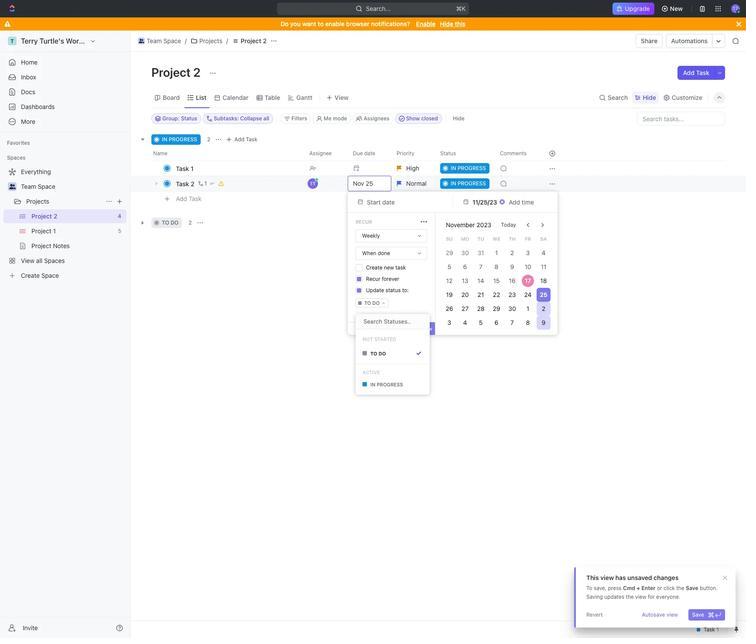 Task type: vqa. For each thing, say whether or not it's contained in the screenshot.
the "Project 1" link in the Task locations element
no



Task type: locate. For each thing, give the bounding box(es) containing it.
customize
[[672, 94, 703, 101]]

board link
[[161, 91, 180, 104]]

1 horizontal spatial team
[[147, 37, 162, 45]]

0 horizontal spatial 1
[[191, 165, 194, 172]]

autosave
[[642, 612, 666, 619]]

do down not started
[[379, 351, 386, 356]]

project
[[241, 37, 261, 45], [152, 65, 191, 79]]

the down 'cmd'
[[626, 594, 634, 601]]

in
[[162, 136, 167, 143], [371, 382, 376, 387]]

task
[[697, 69, 710, 76], [246, 136, 258, 143], [176, 165, 189, 172], [176, 180, 189, 188], [189, 195, 202, 202]]

⌘k
[[456, 5, 466, 12]]

space inside sidebar "navigation"
[[38, 183, 55, 190]]

recur
[[356, 219, 372, 225], [366, 276, 381, 282]]

progress
[[169, 136, 197, 143], [377, 382, 403, 387]]

0 vertical spatial progress
[[169, 136, 197, 143]]

2 horizontal spatial add
[[684, 69, 695, 76]]

save down button.
[[693, 612, 705, 619]]

0 vertical spatial add
[[684, 69, 695, 76]]

1 vertical spatial add task
[[235, 136, 258, 143]]

1 vertical spatial do
[[373, 300, 380, 306]]

to do down not started
[[371, 351, 386, 356]]

1 horizontal spatial team space link
[[136, 36, 183, 46]]

add down task 2
[[176, 195, 187, 202]]

do
[[281, 20, 289, 28]]

team
[[147, 37, 162, 45], [21, 183, 36, 190]]

add up task 1 link
[[235, 136, 245, 143]]

1 vertical spatial add task button
[[224, 134, 261, 145]]

board
[[163, 94, 180, 101]]

1 horizontal spatial in
[[371, 382, 376, 387]]

2 vertical spatial do
[[379, 351, 386, 356]]

team right user group icon
[[21, 183, 36, 190]]

1 vertical spatial team space
[[21, 183, 55, 190]]

do inside to do dropdown button
[[373, 300, 380, 306]]

1 up task 2
[[191, 165, 194, 172]]

1 vertical spatial progress
[[377, 382, 403, 387]]

to do inside dropdown button
[[365, 300, 380, 306]]

in progress inside button
[[371, 382, 403, 387]]

1 right task 2
[[205, 180, 207, 187]]

1 vertical spatial 1
[[205, 180, 207, 187]]

view down + at the right bottom of the page
[[636, 594, 647, 601]]

1 horizontal spatial progress
[[377, 382, 403, 387]]

share button
[[636, 34, 663, 48]]

2 horizontal spatial add task
[[684, 69, 710, 76]]

th
[[509, 236, 516, 242]]

1 horizontal spatial /
[[226, 37, 228, 45]]

0 horizontal spatial team space link
[[21, 180, 125, 194]]

1 vertical spatial save
[[686, 585, 699, 592]]

progress down active button
[[377, 382, 403, 387]]

this view has unsaved changes to save, press cmd + enter or click the save button. saving updates the view for everyone.
[[587, 575, 718, 601]]

1 vertical spatial project 2
[[152, 65, 203, 79]]

tree
[[3, 165, 127, 283]]

add task
[[684, 69, 710, 76], [235, 136, 258, 143], [176, 195, 202, 202]]

the
[[677, 585, 685, 592], [626, 594, 634, 601]]

space right user group icon
[[38, 183, 55, 190]]

project inside project 2 link
[[241, 37, 261, 45]]

0 horizontal spatial project 2
[[152, 65, 203, 79]]

projects
[[199, 37, 223, 45], [26, 198, 49, 205]]

0 horizontal spatial add task button
[[172, 194, 205, 204]]

tu
[[478, 236, 485, 242]]

0 horizontal spatial space
[[38, 183, 55, 190]]

started
[[375, 336, 397, 342]]

1 vertical spatial projects link
[[26, 195, 102, 209]]

1 horizontal spatial project
[[241, 37, 261, 45]]

team space right user group icon
[[21, 183, 55, 190]]

1 horizontal spatial team space
[[147, 37, 181, 45]]

in progress down active button
[[371, 382, 403, 387]]

2 horizontal spatial view
[[667, 612, 679, 619]]

to do inside button
[[371, 351, 386, 356]]

1 vertical spatial projects
[[26, 198, 49, 205]]

sa
[[541, 236, 547, 242]]

in progress up task 1 on the left of the page
[[162, 136, 197, 143]]

task 2
[[176, 180, 195, 188]]

1 vertical spatial view
[[636, 594, 647, 601]]

1 vertical spatial hide
[[643, 94, 657, 101]]

0 vertical spatial project 2
[[241, 37, 267, 45]]

in down active at the bottom
[[371, 382, 376, 387]]

0 vertical spatial add task
[[684, 69, 710, 76]]

hide
[[440, 20, 454, 28], [643, 94, 657, 101], [453, 115, 465, 122]]

2 vertical spatial add task
[[176, 195, 202, 202]]

0 vertical spatial do
[[171, 220, 179, 226]]

docs link
[[3, 85, 127, 99]]

1
[[191, 165, 194, 172], [205, 180, 207, 187]]

su
[[446, 236, 453, 242]]

0 vertical spatial in progress
[[162, 136, 197, 143]]

to do down update
[[365, 300, 380, 306]]

tree containing team space
[[3, 165, 127, 283]]

project 2
[[241, 37, 267, 45], [152, 65, 203, 79]]

1 vertical spatial space
[[38, 183, 55, 190]]

save right cancel
[[421, 326, 433, 332]]

2023
[[477, 221, 492, 229]]

1 vertical spatial team
[[21, 183, 36, 190]]

team space
[[147, 37, 181, 45], [21, 183, 55, 190]]

Start date text field
[[367, 198, 440, 206]]

save inside "button"
[[693, 612, 705, 619]]

add task button
[[678, 66, 715, 80], [224, 134, 261, 145], [172, 194, 205, 204]]

view up save,
[[601, 575, 614, 582]]

to
[[318, 20, 324, 28], [162, 220, 169, 226], [365, 300, 371, 306], [371, 351, 378, 356]]

2 vertical spatial save
[[693, 612, 705, 619]]

add task button up customize
[[678, 66, 715, 80]]

0 vertical spatial projects link
[[189, 36, 225, 46]]

2 vertical spatial add task button
[[172, 194, 205, 204]]

2 vertical spatial hide
[[453, 115, 465, 122]]

table
[[265, 94, 280, 101]]

add task up customize
[[684, 69, 710, 76]]

team space link
[[136, 36, 183, 46], [21, 180, 125, 194]]

0 horizontal spatial team
[[21, 183, 36, 190]]

everyone.
[[657, 594, 681, 601]]

active
[[363, 370, 380, 375]]

0 vertical spatial projects
[[199, 37, 223, 45]]

add up customize
[[684, 69, 695, 76]]

space right user group image
[[164, 37, 181, 45]]

active button
[[356, 364, 430, 376]]

to inside dropdown button
[[365, 300, 371, 306]]

team space inside tree
[[21, 183, 55, 190]]

1 vertical spatial in progress
[[371, 382, 403, 387]]

to
[[587, 585, 593, 592]]

0 vertical spatial save
[[421, 326, 433, 332]]

do down task 2
[[171, 220, 179, 226]]

the right click
[[677, 585, 685, 592]]

do down update
[[373, 300, 380, 306]]

0 horizontal spatial projects
[[26, 198, 49, 205]]

view down everyone.
[[667, 612, 679, 619]]

add task button up task 1 link
[[224, 134, 261, 145]]

recur for recur forever
[[366, 276, 381, 282]]

1 vertical spatial add
[[235, 136, 245, 143]]

search...
[[366, 5, 391, 12]]

revert
[[587, 612, 603, 619]]

notifications?
[[371, 20, 410, 28]]

0 horizontal spatial add task
[[176, 195, 202, 202]]

1 vertical spatial to do
[[365, 300, 380, 306]]

revert button
[[583, 610, 607, 621]]

0 vertical spatial in
[[162, 136, 167, 143]]

team right user group image
[[147, 37, 162, 45]]

1 vertical spatial team space link
[[21, 180, 125, 194]]

task down task 1 on the left of the page
[[176, 180, 189, 188]]

update
[[366, 287, 384, 294]]

Search Statuses... field
[[363, 318, 413, 326]]

table link
[[263, 91, 280, 104]]

1 horizontal spatial in progress
[[371, 382, 403, 387]]

0 vertical spatial recur
[[356, 219, 372, 225]]

0 horizontal spatial progress
[[169, 136, 197, 143]]

docs
[[21, 88, 35, 96]]

add task down task 2
[[176, 195, 202, 202]]

sidebar navigation
[[0, 31, 131, 639]]

add task up task 1 link
[[235, 136, 258, 143]]

add task button down task 2
[[172, 194, 205, 204]]

press
[[608, 585, 622, 592]]

1 inside task 1 link
[[191, 165, 194, 172]]

1 horizontal spatial add
[[235, 136, 245, 143]]

enter
[[642, 585, 656, 592]]

0 horizontal spatial view
[[601, 575, 614, 582]]

1 vertical spatial in
[[371, 382, 376, 387]]

project 2 link
[[230, 36, 269, 46]]

hide button
[[450, 114, 468, 124]]

1 horizontal spatial space
[[164, 37, 181, 45]]

team inside tree
[[21, 183, 36, 190]]

2 vertical spatial to do
[[371, 351, 386, 356]]

in progress
[[162, 136, 197, 143], [371, 382, 403, 387]]

1 horizontal spatial project 2
[[241, 37, 267, 45]]

has
[[616, 575, 626, 582]]

to:
[[403, 287, 409, 294]]

to inside button
[[371, 351, 378, 356]]

0 vertical spatial view
[[601, 575, 614, 582]]

not started button
[[356, 333, 430, 345]]

0 vertical spatial team
[[147, 37, 162, 45]]

inbox link
[[3, 70, 127, 84]]

0 vertical spatial 1
[[191, 165, 194, 172]]

not
[[363, 336, 373, 342]]

0 vertical spatial team space
[[147, 37, 181, 45]]

not started
[[363, 336, 397, 342]]

to do down task 2
[[162, 220, 179, 226]]

task 1 link
[[174, 162, 303, 175]]

/
[[185, 37, 187, 45], [226, 37, 228, 45]]

0 vertical spatial add task button
[[678, 66, 715, 80]]

calendar link
[[221, 91, 249, 104]]

1 vertical spatial recur
[[366, 276, 381, 282]]

to do
[[162, 220, 179, 226], [365, 300, 380, 306], [371, 351, 386, 356]]

projects link
[[189, 36, 225, 46], [26, 195, 102, 209]]

2 vertical spatial view
[[667, 612, 679, 619]]

add
[[684, 69, 695, 76], [235, 136, 245, 143], [176, 195, 187, 202]]

cmd
[[623, 585, 636, 592]]

Add time text field
[[509, 198, 535, 206]]

2
[[263, 37, 267, 45], [193, 65, 201, 79], [207, 136, 211, 143], [191, 180, 195, 188], [189, 220, 192, 226]]

0 horizontal spatial projects link
[[26, 195, 102, 209]]

1 / from the left
[[185, 37, 187, 45]]

0 horizontal spatial /
[[185, 37, 187, 45]]

0 vertical spatial team space link
[[136, 36, 183, 46]]

1 horizontal spatial the
[[677, 585, 685, 592]]

hide button
[[633, 91, 659, 104]]

team space right user group image
[[147, 37, 181, 45]]

progress up task 1 on the left of the page
[[169, 136, 197, 143]]

status
[[386, 287, 401, 294]]

1 horizontal spatial 1
[[205, 180, 207, 187]]

view inside button
[[667, 612, 679, 619]]

0 horizontal spatial team space
[[21, 183, 55, 190]]

1 horizontal spatial projects link
[[189, 36, 225, 46]]

1 button
[[196, 179, 208, 188]]

0 vertical spatial project
[[241, 37, 261, 45]]

2 vertical spatial add
[[176, 195, 187, 202]]

0 horizontal spatial the
[[626, 594, 634, 601]]

0 horizontal spatial project
[[152, 65, 191, 79]]

save left button.
[[686, 585, 699, 592]]

save
[[421, 326, 433, 332], [686, 585, 699, 592], [693, 612, 705, 619]]

in down board link
[[162, 136, 167, 143]]



Task type: describe. For each thing, give the bounding box(es) containing it.
enable
[[325, 20, 345, 28]]

view for this
[[601, 575, 614, 582]]

task up task 1 link
[[246, 136, 258, 143]]

automations
[[672, 37, 708, 45]]

upgrade link
[[613, 3, 655, 15]]

view for autosave
[[667, 612, 679, 619]]

save,
[[594, 585, 607, 592]]

list
[[196, 94, 207, 101]]

in progress button
[[359, 379, 427, 391]]

1 vertical spatial project
[[152, 65, 191, 79]]

task 1
[[176, 165, 194, 172]]

home link
[[3, 55, 127, 69]]

share
[[641, 37, 658, 45]]

changes
[[654, 575, 679, 582]]

want
[[302, 20, 316, 28]]

save inside this view has unsaved changes to save, press cmd + enter or click the save button. saving updates the view for everyone.
[[686, 585, 699, 592]]

to do button
[[356, 299, 389, 308]]

autosave view
[[642, 612, 679, 619]]

updates
[[605, 594, 625, 601]]

november 2023
[[446, 221, 492, 229]]

dashboards
[[21, 103, 55, 110]]

fr
[[525, 236, 531, 242]]

or
[[657, 585, 663, 592]]

dashboards link
[[3, 100, 127, 114]]

team space link inside tree
[[21, 180, 125, 194]]

to do button
[[359, 348, 427, 360]]

today
[[501, 222, 517, 228]]

user group image
[[139, 39, 144, 43]]

forever
[[382, 276, 400, 282]]

this
[[587, 575, 599, 582]]

this
[[455, 20, 466, 28]]

task
[[396, 265, 406, 271]]

calendar
[[223, 94, 249, 101]]

2 horizontal spatial add task button
[[678, 66, 715, 80]]

gantt
[[297, 94, 313, 101]]

upgrade
[[625, 5, 650, 12]]

tree inside sidebar "navigation"
[[3, 165, 127, 283]]

add task for bottom add task button
[[176, 195, 202, 202]]

create new task
[[366, 265, 406, 271]]

0 vertical spatial the
[[677, 585, 685, 592]]

hide inside hide dropdown button
[[643, 94, 657, 101]]

new button
[[658, 2, 689, 16]]

Due date text field
[[473, 198, 498, 206]]

assignees
[[364, 115, 390, 122]]

we
[[493, 236, 501, 242]]

0 vertical spatial space
[[164, 37, 181, 45]]

november
[[446, 221, 475, 229]]

list link
[[194, 91, 207, 104]]

0 horizontal spatial add
[[176, 195, 187, 202]]

spaces
[[7, 155, 25, 161]]

0 horizontal spatial in progress
[[162, 136, 197, 143]]

do inside to do button
[[379, 351, 386, 356]]

browser
[[346, 20, 370, 28]]

1 horizontal spatial projects
[[199, 37, 223, 45]]

automations button
[[667, 34, 713, 48]]

favorites
[[7, 140, 30, 146]]

1 horizontal spatial add task
[[235, 136, 258, 143]]

invite
[[23, 625, 38, 632]]

button.
[[700, 585, 718, 592]]

customize button
[[661, 91, 706, 104]]

projects inside tree
[[26, 198, 49, 205]]

user group image
[[9, 184, 15, 189]]

search button
[[597, 91, 631, 104]]

1 horizontal spatial view
[[636, 594, 647, 601]]

0 vertical spatial hide
[[440, 20, 454, 28]]

assignees button
[[353, 114, 394, 124]]

search
[[608, 94, 628, 101]]

new
[[384, 265, 394, 271]]

recur forever
[[366, 276, 400, 282]]

task up task 2
[[176, 165, 189, 172]]

saving
[[587, 594, 603, 601]]

do you want to enable browser notifications? enable hide this
[[281, 20, 466, 28]]

update status to:
[[366, 287, 409, 294]]

mo
[[461, 236, 469, 242]]

1 horizontal spatial add task button
[[224, 134, 261, 145]]

create
[[366, 265, 383, 271]]

today button
[[496, 218, 522, 232]]

in inside in progress button
[[371, 382, 376, 387]]

task down 1 button at the left top
[[189, 195, 202, 202]]

home
[[21, 59, 38, 66]]

1 vertical spatial the
[[626, 594, 634, 601]]

0 horizontal spatial in
[[162, 136, 167, 143]]

add task for rightmost add task button
[[684, 69, 710, 76]]

2 / from the left
[[226, 37, 228, 45]]

save button
[[689, 610, 726, 621]]

1 inside 1 button
[[205, 180, 207, 187]]

new
[[670, 5, 683, 12]]

0 vertical spatial to do
[[162, 220, 179, 226]]

for
[[648, 594, 655, 601]]

enable
[[416, 20, 436, 28]]

favorites button
[[3, 138, 34, 148]]

Search tasks... text field
[[638, 112, 725, 125]]

progress inside button
[[377, 382, 403, 387]]

inbox
[[21, 73, 36, 81]]

autosave view button
[[639, 610, 682, 621]]

hide inside hide button
[[453, 115, 465, 122]]

you
[[290, 20, 301, 28]]

recur for recur
[[356, 219, 372, 225]]

cancel
[[398, 326, 414, 332]]

+
[[637, 585, 641, 592]]

unsaved
[[628, 575, 653, 582]]

task up customize
[[697, 69, 710, 76]]



